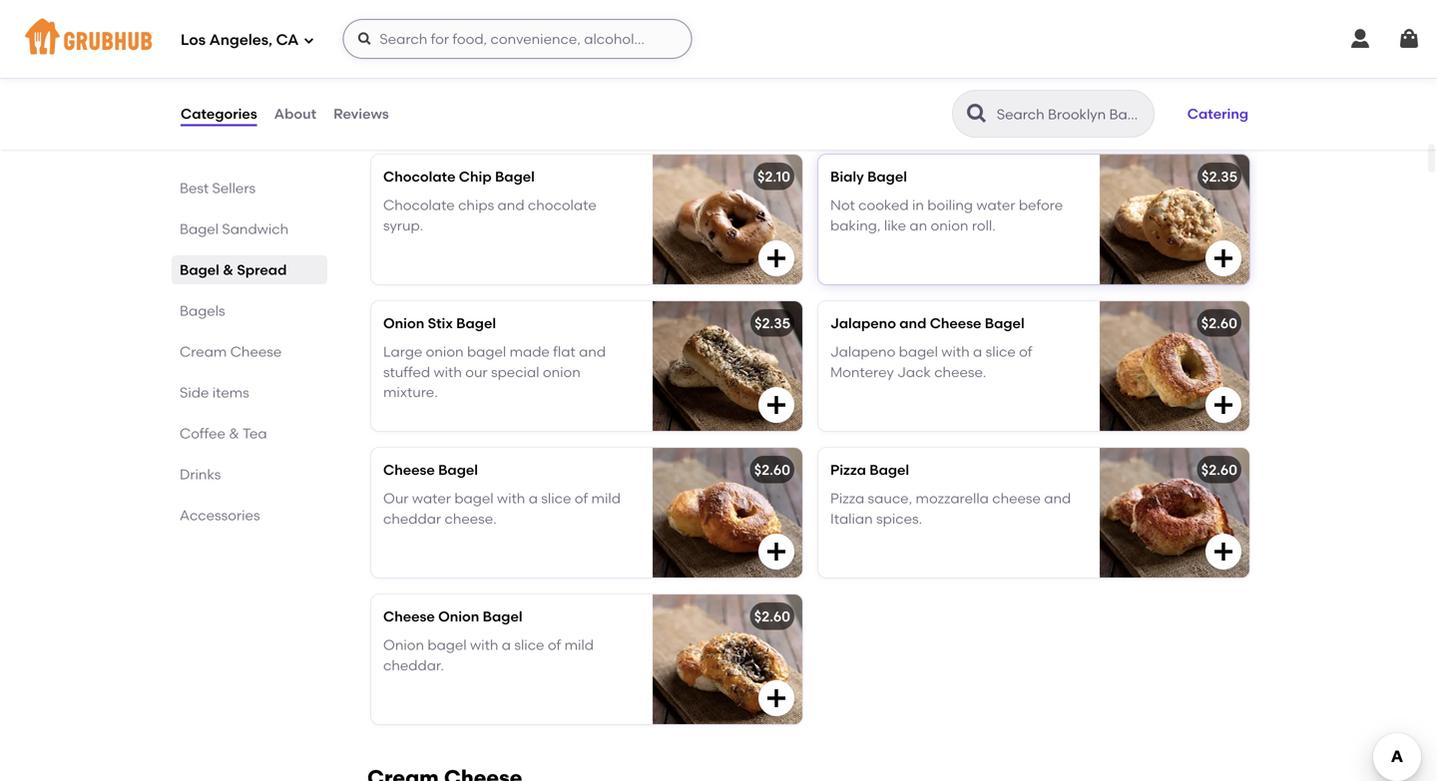 Task type: locate. For each thing, give the bounding box(es) containing it.
onion for stix
[[383, 315, 424, 332]]

1 vertical spatial &
[[229, 425, 239, 442]]

$2.60
[[1202, 315, 1238, 332], [754, 462, 791, 479], [1202, 462, 1238, 479], [754, 609, 791, 626]]

blueberry for blueberry bagel
[[383, 22, 449, 39]]

bagel & spread
[[180, 262, 287, 279]]

$2.60 for our water bagel with a slice of mild cheddar cheese.
[[754, 462, 791, 479]]

with
[[873, 50, 901, 67], [942, 343, 970, 360], [434, 364, 462, 381], [497, 490, 525, 507], [470, 637, 499, 654]]

0 vertical spatial onion
[[931, 217, 969, 234]]

chocolate
[[383, 168, 456, 185], [383, 197, 455, 214]]

jalapeno for jalapeno bagel with a slice of monterey jack cheese.
[[831, 343, 896, 360]]

bagel up jack
[[899, 343, 938, 360]]

los angeles, ca
[[181, 31, 299, 49]]

1 vertical spatial onion
[[438, 609, 479, 626]]

0 horizontal spatial of
[[548, 637, 561, 654]]

chocolate inside chocolate chips and chocolate syrup.
[[383, 197, 455, 214]]

0 vertical spatial onion
[[383, 315, 424, 332]]

jalapeno and cheese bagel
[[831, 315, 1025, 332]]

slice for cheese
[[986, 343, 1016, 360]]

2 vertical spatial onion
[[383, 637, 424, 654]]

onion up the onion bagel with a slice of mild cheddar.
[[438, 609, 479, 626]]

and up jalapeno bagel with a slice of monterey jack cheese.
[[900, 315, 927, 332]]

catering
[[1188, 105, 1249, 122]]

our water bagel with a slice of mild cheddar cheese.
[[383, 490, 621, 527]]

1 horizontal spatial of
[[575, 490, 588, 507]]

reviews button
[[333, 78, 390, 150]]

not cooked in boiling water before baking, like an onion roll.
[[831, 197, 1063, 234]]

1 horizontal spatial onion
[[543, 364, 581, 381]]

bagel down cheese bagel
[[455, 490, 494, 507]]

& inside the "coffee & tea" tab
[[229, 425, 239, 442]]

bagels tab
[[180, 300, 319, 321]]

1 horizontal spatial cheese.
[[935, 364, 987, 381]]

0 horizontal spatial $2.35
[[755, 315, 791, 332]]

1 chocolate from the top
[[383, 168, 456, 185]]

2 vertical spatial onion
[[543, 364, 581, 381]]

0 vertical spatial slice
[[986, 343, 1016, 360]]

cheese.
[[935, 364, 987, 381], [445, 510, 497, 527]]

1 blueberry from the top
[[383, 22, 449, 39]]

fruit.
[[383, 70, 414, 87]]

cheese
[[930, 315, 982, 332], [230, 343, 282, 360], [383, 462, 435, 479], [383, 609, 435, 626]]

and right cheese
[[1045, 490, 1071, 507]]

bagel right "chip"
[[495, 168, 535, 185]]

2 horizontal spatial of
[[1019, 343, 1033, 360]]

in
[[912, 197, 924, 214]]

1 vertical spatial of
[[575, 490, 588, 507]]

1 vertical spatial blueberry
[[383, 50, 448, 67]]

1 vertical spatial jalapeno
[[831, 343, 896, 360]]

0 vertical spatial chocolate
[[383, 168, 456, 185]]

jalapeno inside jalapeno bagel with a slice of monterey jack cheese.
[[831, 343, 896, 360]]

slice inside the onion bagel with a slice of mild cheddar.
[[514, 637, 545, 654]]

2 chocolate from the top
[[383, 197, 455, 214]]

bagel up the onion bagel with a slice of mild cheddar.
[[483, 609, 523, 626]]

cheese. right jack
[[935, 364, 987, 381]]

1 vertical spatial chocolate
[[383, 197, 455, 214]]

main navigation navigation
[[0, 0, 1438, 78]]

0 vertical spatial a
[[973, 343, 983, 360]]

0 horizontal spatial a
[[502, 637, 511, 654]]

bagel up sauce,
[[870, 462, 910, 479]]

onion
[[383, 315, 424, 332], [438, 609, 479, 626], [383, 637, 424, 654]]

1 vertical spatial cheese.
[[445, 510, 497, 527]]

0 horizontal spatial water
[[412, 490, 451, 507]]

bagel up jalapeno bagel with a slice of monterey jack cheese.
[[985, 315, 1025, 332]]

chocolate
[[528, 197, 597, 214]]

drinks tab
[[180, 464, 319, 485]]

0 horizontal spatial onion
[[426, 343, 464, 360]]

spread
[[237, 262, 287, 279]]

cheese up side items tab
[[230, 343, 282, 360]]

search icon image
[[965, 102, 989, 126]]

an
[[910, 217, 928, 234]]

and right flat
[[579, 343, 606, 360]]

pizza for pizza sauce, mozzarella cheese and italian spices.
[[831, 490, 865, 507]]

about
[[274, 105, 317, 122]]

blueberry
[[383, 22, 449, 39], [383, 50, 448, 67]]

cream cheese
[[180, 343, 282, 360]]

and inside pizza sauce, mozzarella cheese and italian spices.
[[1045, 490, 1071, 507]]

cheese onion bagel image
[[653, 595, 803, 725]]

cheese. right cheddar
[[445, 510, 497, 527]]

water up cheddar
[[412, 490, 451, 507]]

a
[[973, 343, 983, 360], [529, 490, 538, 507], [502, 637, 511, 654]]

&
[[223, 262, 234, 279], [229, 425, 239, 442]]

0 vertical spatial jalapeno
[[831, 315, 896, 332]]

onion down boiling
[[931, 217, 969, 234]]

bagel
[[467, 343, 506, 360], [899, 343, 938, 360], [455, 490, 494, 507], [428, 637, 467, 654]]

catering button
[[1179, 92, 1258, 136]]

of inside our water bagel with a slice of mild cheddar cheese.
[[575, 490, 588, 507]]

bagel down cheese onion bagel
[[428, 637, 467, 654]]

blueberry inside blueberry flavored and blueberry fruit.
[[383, 50, 448, 67]]

water inside the not cooked in boiling water before baking, like an onion roll.
[[977, 197, 1016, 214]]

$2.60 for jalapeno bagel with a slice of monterey jack cheese.
[[1202, 315, 1238, 332]]

onion down the stix
[[426, 343, 464, 360]]

0 vertical spatial pizza
[[831, 462, 866, 479]]

side items tab
[[180, 382, 319, 403]]

1 horizontal spatial $2.35
[[1202, 168, 1238, 185]]

water up roll.
[[977, 197, 1016, 214]]

cheese up cheddar.
[[383, 609, 435, 626]]

onion up cheddar.
[[383, 637, 424, 654]]

water
[[977, 197, 1016, 214], [412, 490, 451, 507]]

onion down flat
[[543, 364, 581, 381]]

slice inside our water bagel with a slice of mild cheddar cheese.
[[541, 490, 571, 507]]

svg image for not cooked in boiling water before baking, like an onion roll.
[[1212, 247, 1236, 271]]

chocolate chip bagel image
[[653, 155, 803, 285]]

mild
[[592, 490, 621, 507], [565, 637, 594, 654]]

$2.60 for pizza sauce, mozzarella cheese and italian spices.
[[1202, 462, 1238, 479]]

a inside jalapeno bagel with a slice of monterey jack cheese.
[[973, 343, 983, 360]]

0 vertical spatial mild
[[592, 490, 621, 507]]

pizza sauce, mozzarella cheese and italian spices.
[[831, 490, 1071, 527]]

0 vertical spatial &
[[223, 262, 234, 279]]

a inside our water bagel with a slice of mild cheddar cheese.
[[529, 490, 538, 507]]

of inside the onion bagel with a slice of mild cheddar.
[[548, 637, 561, 654]]

slice inside jalapeno bagel with a slice of monterey jack cheese.
[[986, 343, 1016, 360]]

bagel up our
[[467, 343, 506, 360]]

cheese up our
[[383, 462, 435, 479]]

2 vertical spatial slice
[[514, 637, 545, 654]]

0 vertical spatial water
[[977, 197, 1016, 214]]

best
[[180, 180, 209, 197]]

and inside blueberry flavored and blueberry fruit.
[[510, 50, 537, 67]]

side
[[180, 384, 209, 401]]

onion up large
[[383, 315, 424, 332]]

cheese bagel image
[[653, 448, 803, 578]]

blueberry bagel
[[383, 22, 492, 39]]

& inside bagel & spread tab
[[223, 262, 234, 279]]

& left spread
[[223, 262, 234, 279]]

0 vertical spatial $2.35
[[1202, 168, 1238, 185]]

2 horizontal spatial onion
[[931, 217, 969, 234]]

with inside jalapeno bagel with a slice of monterey jack cheese.
[[942, 343, 970, 360]]

and
[[510, 50, 537, 67], [1024, 50, 1051, 67], [498, 197, 525, 214], [900, 315, 927, 332], [579, 343, 606, 360], [1045, 490, 1071, 507]]

jalapeno
[[831, 315, 896, 332], [831, 343, 896, 360]]

pizza inside pizza sauce, mozzarella cheese and italian spices.
[[831, 490, 865, 507]]

a inside the onion bagel with a slice of mild cheddar.
[[502, 637, 511, 654]]

with inside our water bagel with a slice of mild cheddar cheese.
[[497, 490, 525, 507]]

svg image for jalapeno bagel with a slice of monterey jack cheese.
[[1212, 394, 1236, 418]]

accessories tab
[[180, 505, 319, 526]]

of
[[1019, 343, 1033, 360], [575, 490, 588, 507], [548, 637, 561, 654]]

& left tea
[[229, 425, 239, 442]]

with inside 'made with dried cranberries and sliced apples.'
[[873, 50, 901, 67]]

Search for food, convenience, alcohol... search field
[[343, 19, 692, 59]]

bagel inside the onion bagel with a slice of mild cheddar.
[[428, 637, 467, 654]]

svg image
[[303, 34, 315, 46], [1212, 100, 1236, 124], [765, 247, 789, 271], [1212, 247, 1236, 271], [765, 394, 789, 418], [1212, 394, 1236, 418]]

2 pizza from the top
[[831, 490, 865, 507]]

and right cranberries
[[1024, 50, 1051, 67]]

bagel inside jalapeno bagel with a slice of monterey jack cheese.
[[899, 343, 938, 360]]

bagel down best
[[180, 221, 219, 238]]

bagel inside the large onion bagel made flat and stuffed with our special onion mixture.
[[467, 343, 506, 360]]

cheese inside cream cheese tab
[[230, 343, 282, 360]]

and right flavored
[[510, 50, 537, 67]]

1 vertical spatial pizza
[[831, 490, 865, 507]]

made
[[510, 343, 550, 360]]

onion
[[931, 217, 969, 234], [426, 343, 464, 360], [543, 364, 581, 381]]

svg image
[[1349, 27, 1373, 51], [1398, 27, 1422, 51], [357, 31, 373, 47], [765, 540, 789, 564], [1212, 540, 1236, 564], [765, 687, 789, 711]]

chips
[[458, 197, 494, 214]]

1 jalapeno from the top
[[831, 315, 896, 332]]

bagel
[[453, 22, 492, 39], [495, 168, 535, 185], [868, 168, 907, 185], [180, 221, 219, 238], [180, 262, 219, 279], [456, 315, 496, 332], [985, 315, 1025, 332], [438, 462, 478, 479], [870, 462, 910, 479], [483, 609, 523, 626]]

1 vertical spatial water
[[412, 490, 451, 507]]

0 vertical spatial blueberry
[[383, 22, 449, 39]]

1 vertical spatial slice
[[541, 490, 571, 507]]

$2.35 for not cooked in boiling water before baking, like an onion roll.
[[1202, 168, 1238, 185]]

ca
[[276, 31, 299, 49]]

cream
[[180, 343, 227, 360]]

stuffed
[[383, 364, 430, 381]]

1 horizontal spatial water
[[977, 197, 1016, 214]]

0 horizontal spatial cheese.
[[445, 510, 497, 527]]

jalapeno and cheese bagel image
[[1100, 302, 1250, 432]]

and inside 'made with dried cranberries and sliced apples.'
[[1024, 50, 1051, 67]]

cheese bagel
[[383, 462, 478, 479]]

syrup.
[[383, 217, 423, 234]]

2 vertical spatial a
[[502, 637, 511, 654]]

2 jalapeno from the top
[[831, 343, 896, 360]]

$2.35
[[1202, 168, 1238, 185], [755, 315, 791, 332]]

$2.60 for onion bagel with a slice of mild cheddar.
[[754, 609, 791, 626]]

sliced
[[831, 70, 870, 87]]

0 vertical spatial of
[[1019, 343, 1033, 360]]

spices.
[[877, 510, 923, 527]]

0 vertical spatial cheese.
[[935, 364, 987, 381]]

2 vertical spatial of
[[548, 637, 561, 654]]

1 vertical spatial mild
[[565, 637, 594, 654]]

and right chips
[[498, 197, 525, 214]]

bagel up the bagels
[[180, 262, 219, 279]]

$2.35 for large onion bagel made flat and stuffed with our special onion mixture.
[[755, 315, 791, 332]]

1 vertical spatial a
[[529, 490, 538, 507]]

drinks
[[180, 466, 221, 483]]

reviews
[[333, 105, 389, 122]]

italian
[[831, 510, 873, 527]]

1 horizontal spatial a
[[529, 490, 538, 507]]

onion inside the onion bagel with a slice of mild cheddar.
[[383, 637, 424, 654]]

sandwich
[[222, 221, 289, 238]]

chocolate for chocolate chip bagel
[[383, 168, 456, 185]]

of inside jalapeno bagel with a slice of monterey jack cheese.
[[1019, 343, 1033, 360]]

chocolate chips and chocolate syrup.
[[383, 197, 597, 234]]

items
[[212, 384, 249, 401]]

bialy bagel
[[831, 168, 907, 185]]

1 vertical spatial $2.35
[[755, 315, 791, 332]]

1 pizza from the top
[[831, 462, 866, 479]]

2 blueberry from the top
[[383, 50, 448, 67]]

2 horizontal spatial a
[[973, 343, 983, 360]]

bagel sandwich tab
[[180, 219, 319, 240]]

bagel & spread tab
[[180, 260, 319, 281]]

blueberry
[[541, 50, 605, 67]]



Task type: describe. For each thing, give the bounding box(es) containing it.
flat
[[553, 343, 576, 360]]

before
[[1019, 197, 1063, 214]]

angeles,
[[209, 31, 273, 49]]

bagel up cooked
[[868, 168, 907, 185]]

onion stix bagel image
[[653, 302, 803, 432]]

pizza bagel image
[[1100, 448, 1250, 578]]

jalapeno bagel with a slice of monterey jack cheese.
[[831, 343, 1033, 381]]

cream cheese tab
[[180, 341, 319, 362]]

$2.10
[[758, 168, 791, 185]]

onion for bagel
[[383, 637, 424, 654]]

made with dried cranberries and sliced apples. button
[[819, 8, 1250, 138]]

svg image inside the main navigation navigation
[[303, 34, 315, 46]]

a for bagel
[[502, 637, 511, 654]]

blueberry bagel image
[[653, 8, 803, 138]]

side items
[[180, 384, 249, 401]]

coffee & tea tab
[[180, 423, 319, 444]]

& for tea
[[229, 425, 239, 442]]

best sellers tab
[[180, 178, 319, 199]]

los
[[181, 31, 206, 49]]

bagel up our water bagel with a slice of mild cheddar cheese.
[[438, 462, 478, 479]]

chip
[[459, 168, 492, 185]]

water inside our water bagel with a slice of mild cheddar cheese.
[[412, 490, 451, 507]]

sellers
[[212, 180, 256, 197]]

onion stix bagel
[[383, 315, 496, 332]]

about button
[[273, 78, 318, 150]]

svg image for chocolate chips and chocolate syrup.
[[765, 247, 789, 271]]

monterey
[[831, 364, 894, 381]]

a for cheese
[[973, 343, 983, 360]]

cheese. inside our water bagel with a slice of mild cheddar cheese.
[[445, 510, 497, 527]]

chocolate chip bagel
[[383, 168, 535, 185]]

bagel sandwich
[[180, 221, 289, 238]]

jalapeno for jalapeno and cheese bagel
[[831, 315, 896, 332]]

mild inside the onion bagel with a slice of mild cheddar.
[[565, 637, 594, 654]]

mild inside our water bagel with a slice of mild cheddar cheese.
[[592, 490, 621, 507]]

our
[[383, 490, 409, 507]]

slice for bagel
[[514, 637, 545, 654]]

blueberry for blueberry flavored and blueberry fruit.
[[383, 50, 448, 67]]

best sellers
[[180, 180, 256, 197]]

cheddar.
[[383, 657, 444, 674]]

chocolate for chocolate chips and chocolate syrup.
[[383, 197, 455, 214]]

tea
[[243, 425, 267, 442]]

cheese up jalapeno bagel with a slice of monterey jack cheese.
[[930, 315, 982, 332]]

baking,
[[831, 217, 881, 234]]

coffee & tea
[[180, 425, 267, 442]]

mozzarella
[[916, 490, 989, 507]]

bagels
[[180, 302, 225, 319]]

jack
[[898, 364, 931, 381]]

bagel inside our water bagel with a slice of mild cheddar cheese.
[[455, 490, 494, 507]]

pizza bagel
[[831, 462, 910, 479]]

cheese. inside jalapeno bagel with a slice of monterey jack cheese.
[[935, 364, 987, 381]]

not
[[831, 197, 855, 214]]

bagel up flavored
[[453, 22, 492, 39]]

cheese onion bagel
[[383, 609, 523, 626]]

of for cheese onion bagel
[[548, 637, 561, 654]]

large
[[383, 343, 423, 360]]

sauce,
[[868, 490, 913, 507]]

and inside the large onion bagel made flat and stuffed with our special onion mixture.
[[579, 343, 606, 360]]

flavored
[[451, 50, 507, 67]]

of for jalapeno and cheese bagel
[[1019, 343, 1033, 360]]

and inside chocolate chips and chocolate syrup.
[[498, 197, 525, 214]]

categories button
[[180, 78, 258, 150]]

svg image for large onion bagel made flat and stuffed with our special onion mixture.
[[765, 394, 789, 418]]

with inside the onion bagel with a slice of mild cheddar.
[[470, 637, 499, 654]]

Search Brooklyn Bagel Bakery search field
[[995, 105, 1148, 124]]

roll.
[[972, 217, 996, 234]]

& for spread
[[223, 262, 234, 279]]

accessories
[[180, 507, 260, 524]]

bialy
[[831, 168, 864, 185]]

dried
[[905, 50, 940, 67]]

blueberry flavored and blueberry fruit.
[[383, 50, 605, 87]]

made
[[831, 50, 870, 67]]

cranberry apple bagel image
[[1100, 8, 1250, 138]]

bialy bagel image
[[1100, 155, 1250, 285]]

cooked
[[859, 197, 909, 214]]

cranberries
[[943, 50, 1021, 67]]

made with dried cranberries and sliced apples.
[[831, 50, 1051, 87]]

mixture.
[[383, 384, 438, 401]]

with inside the large onion bagel made flat and stuffed with our special onion mixture.
[[434, 364, 462, 381]]

apples.
[[873, 70, 923, 87]]

large onion bagel made flat and stuffed with our special onion mixture.
[[383, 343, 606, 401]]

pizza for pizza bagel
[[831, 462, 866, 479]]

stix
[[428, 315, 453, 332]]

categories
[[181, 105, 257, 122]]

onion bagel with a slice of mild cheddar.
[[383, 637, 594, 674]]

boiling
[[928, 197, 973, 214]]

special
[[491, 364, 540, 381]]

1 vertical spatial onion
[[426, 343, 464, 360]]

cheddar
[[383, 510, 441, 527]]

like
[[884, 217, 907, 234]]

our
[[465, 364, 488, 381]]

onion inside the not cooked in boiling water before baking, like an onion roll.
[[931, 217, 969, 234]]

bagel right the stix
[[456, 315, 496, 332]]

cheese
[[993, 490, 1041, 507]]

coffee
[[180, 425, 226, 442]]



Task type: vqa. For each thing, say whether or not it's contained in the screenshot.


